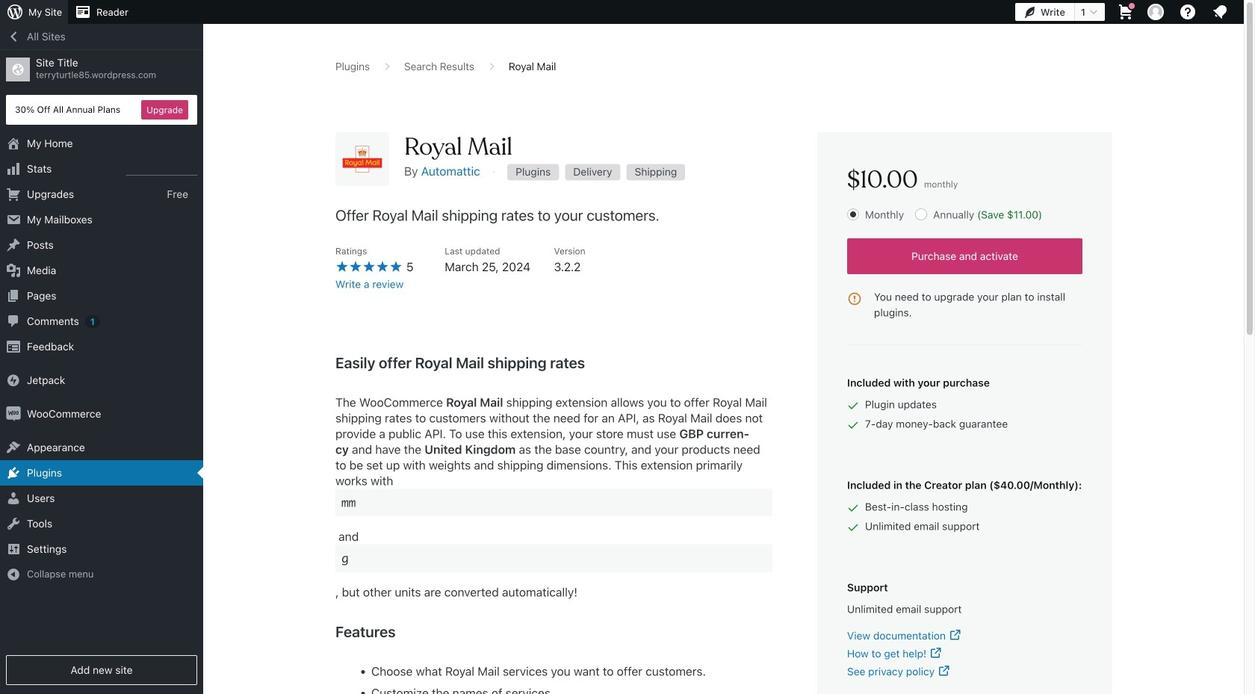 Task type: locate. For each thing, give the bounding box(es) containing it.
None radio
[[848, 209, 860, 221]]

highest hourly views 0 image
[[126, 166, 197, 176]]

1 vertical spatial img image
[[6, 407, 21, 422]]

plugin icon image
[[336, 132, 389, 186]]

main content
[[336, 59, 1113, 695]]

img image
[[6, 373, 21, 388], [6, 407, 21, 422]]

None radio
[[916, 209, 928, 221]]

my shopping cart image
[[1118, 3, 1136, 21]]

0 vertical spatial img image
[[6, 373, 21, 388]]

1 img image from the top
[[6, 373, 21, 388]]



Task type: vqa. For each thing, say whether or not it's contained in the screenshot.
Help 'image' at the top right
yes



Task type: describe. For each thing, give the bounding box(es) containing it.
help image
[[1180, 3, 1198, 21]]

manage your notifications image
[[1212, 3, 1230, 21]]

2 img image from the top
[[6, 407, 21, 422]]

my profile image
[[1148, 4, 1165, 20]]



